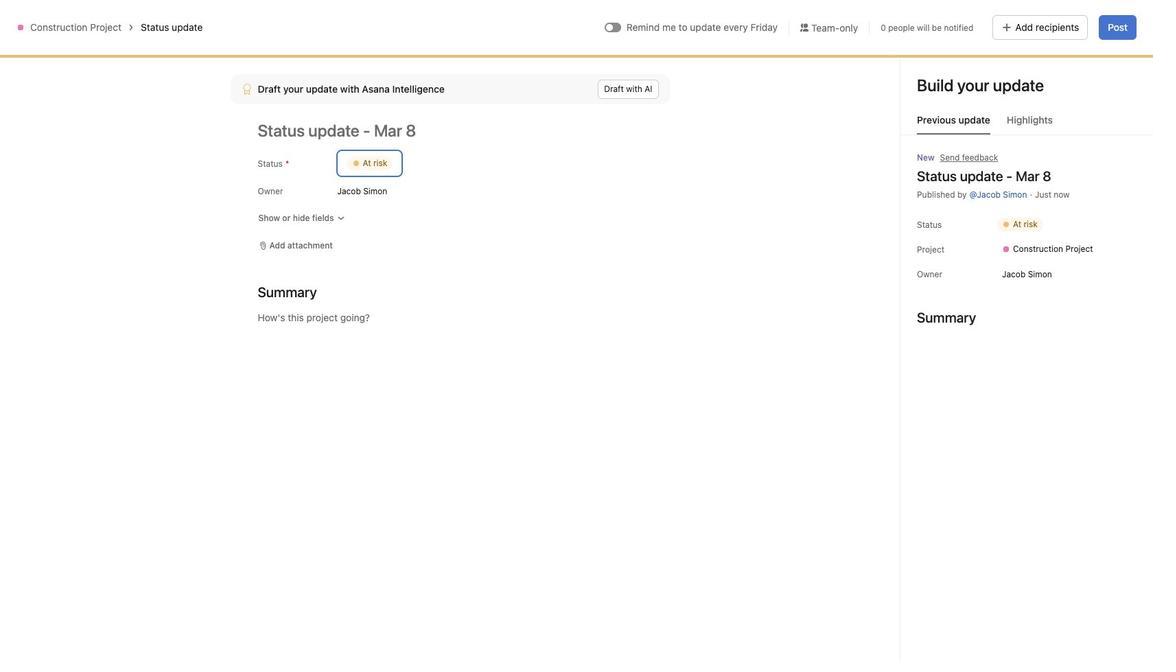 Task type: locate. For each thing, give the bounding box(es) containing it.
switch
[[605, 23, 621, 32]]

add task image for rules for drafting image
[[336, 130, 347, 141]]

board image
[[189, 50, 206, 67]]

add task image right rules for drafting image
[[336, 130, 347, 141]]

0 horizontal spatial add task image
[[336, 130, 347, 141]]

1 horizontal spatial add task image
[[962, 130, 973, 141]]

tab list
[[901, 113, 1153, 135]]

hide sidebar image
[[18, 11, 29, 22]]

add task image right rules for created image
[[962, 130, 973, 141]]

rules for drafting image
[[314, 130, 325, 141]]

add task image
[[336, 130, 347, 141], [962, 130, 973, 141]]

Section title text field
[[258, 283, 317, 302]]

2 add task image from the left
[[962, 130, 973, 141]]

1 add task image from the left
[[336, 130, 347, 141]]



Task type: vqa. For each thing, say whether or not it's contained in the screenshot.
Create rule button on the right bottom of the page
no



Task type: describe. For each thing, give the bounding box(es) containing it.
Mark complete checkbox
[[400, 164, 416, 181]]

add to starred image
[[378, 45, 389, 56]]

mark complete image
[[400, 164, 416, 181]]

manage project members image
[[896, 50, 912, 67]]

add task image for rules for created image
[[962, 130, 973, 141]]

Title of update text field
[[258, 115, 670, 146]]

rules for created image
[[940, 130, 951, 141]]



